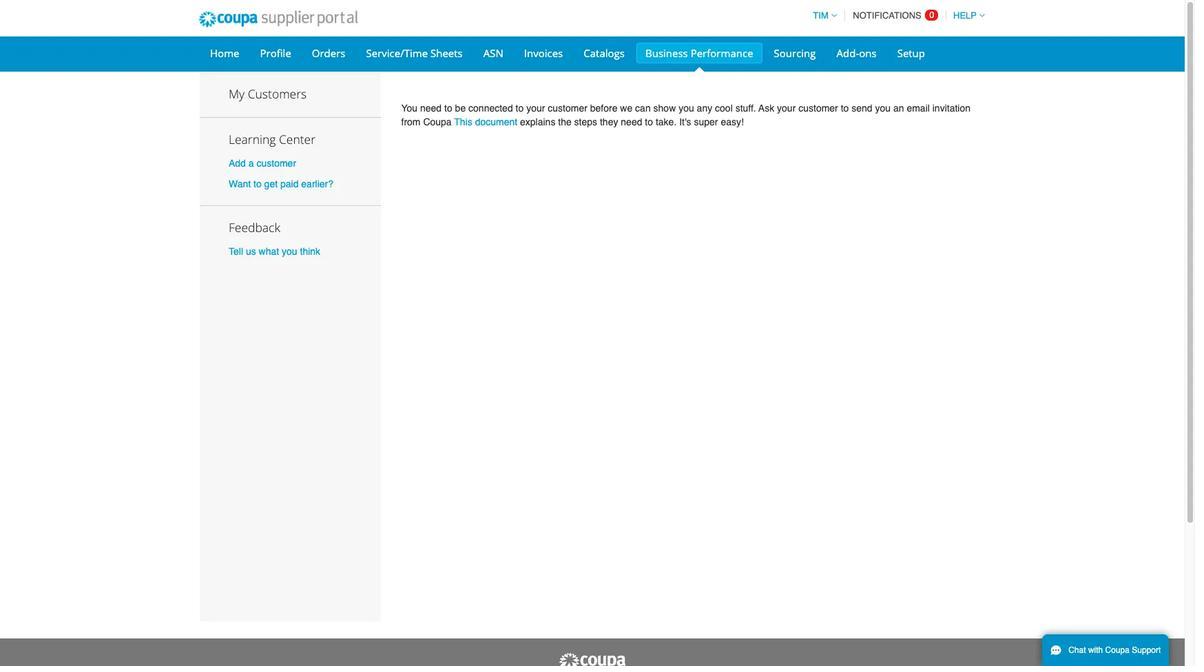 Task type: vqa. For each thing, say whether or not it's contained in the screenshot.
Catalogs link
yes



Task type: describe. For each thing, give the bounding box(es) containing it.
to left send
[[841, 103, 849, 114]]

tell us what you think
[[229, 246, 320, 257]]

center
[[279, 131, 316, 148]]

help link
[[947, 10, 985, 21]]

business performance link
[[637, 43, 762, 63]]

0
[[930, 10, 935, 20]]

orders link
[[303, 43, 354, 63]]

to left be
[[444, 103, 452, 114]]

coupa inside "you need to be connected to your customer before we can show you any cool stuff.  ask your customer to send you an email invitation from coupa"
[[423, 116, 452, 127]]

profile link
[[251, 43, 300, 63]]

want
[[229, 178, 251, 189]]

connected
[[469, 103, 513, 114]]

home link
[[201, 43, 248, 63]]

service/time
[[366, 46, 428, 60]]

a
[[249, 158, 254, 169]]

we
[[620, 103, 633, 114]]

us
[[246, 246, 256, 257]]

sheets
[[431, 46, 463, 60]]

can
[[635, 103, 651, 114]]

chat with coupa support
[[1069, 646, 1161, 655]]

want to get paid earlier? link
[[229, 178, 333, 189]]

paid
[[280, 178, 299, 189]]

you inside button
[[282, 246, 297, 257]]

business performance
[[645, 46, 753, 60]]

tell
[[229, 246, 243, 257]]

1 vertical spatial coupa supplier portal image
[[558, 652, 627, 666]]

explains
[[520, 116, 556, 127]]

an
[[893, 103, 904, 114]]

easy!
[[721, 116, 744, 127]]

1 horizontal spatial customer
[[548, 103, 588, 114]]

1 horizontal spatial you
[[679, 103, 694, 114]]

my customers
[[229, 85, 307, 102]]

customers
[[248, 85, 307, 102]]

notifications
[[853, 10, 922, 21]]

my
[[229, 85, 245, 102]]

any
[[697, 103, 712, 114]]

tim link
[[807, 10, 837, 21]]

want to get paid earlier?
[[229, 178, 333, 189]]

1 horizontal spatial need
[[621, 116, 642, 127]]

chat
[[1069, 646, 1086, 655]]

invoices
[[524, 46, 563, 60]]

cool
[[715, 103, 733, 114]]

0 horizontal spatial coupa supplier portal image
[[189, 2, 367, 37]]

from
[[401, 116, 421, 127]]

navigation containing notifications 0
[[807, 2, 985, 29]]

you
[[401, 103, 418, 114]]

steps
[[574, 116, 597, 127]]

document
[[475, 116, 517, 127]]

you need to be connected to your customer before we can show you any cool stuff.  ask your customer to send you an email invitation from coupa
[[401, 103, 971, 127]]

add a customer
[[229, 158, 296, 169]]

setup
[[897, 46, 925, 60]]

feedback
[[229, 219, 280, 235]]

2 horizontal spatial you
[[875, 103, 891, 114]]



Task type: locate. For each thing, give the bounding box(es) containing it.
navigation
[[807, 2, 985, 29]]

email
[[907, 103, 930, 114]]

2 horizontal spatial customer
[[799, 103, 838, 114]]

coupa left this
[[423, 116, 452, 127]]

the
[[558, 116, 572, 127]]

notifications 0
[[853, 10, 935, 21]]

chat with coupa support button
[[1042, 634, 1169, 666]]

add-ons link
[[828, 43, 886, 63]]

service/time sheets
[[366, 46, 463, 60]]

stuff.
[[736, 103, 756, 114]]

0 vertical spatial need
[[420, 103, 442, 114]]

add a customer link
[[229, 158, 296, 169]]

take.
[[656, 116, 677, 127]]

1 horizontal spatial coupa
[[1105, 646, 1130, 655]]

your up explains
[[526, 103, 545, 114]]

2 your from the left
[[777, 103, 796, 114]]

to left get
[[254, 178, 262, 189]]

to down can
[[645, 116, 653, 127]]

this document link
[[454, 116, 517, 127]]

coupa inside button
[[1105, 646, 1130, 655]]

learning
[[229, 131, 276, 148]]

you left think
[[282, 246, 297, 257]]

with
[[1088, 646, 1103, 655]]

orders
[[312, 46, 346, 60]]

this document explains the steps they need to take. it's super easy!
[[454, 116, 744, 127]]

coupa supplier portal image
[[189, 2, 367, 37], [558, 652, 627, 666]]

tim
[[813, 10, 829, 21]]

performance
[[691, 46, 753, 60]]

need down we
[[621, 116, 642, 127]]

get
[[264, 178, 278, 189]]

what
[[259, 246, 279, 257]]

1 horizontal spatial coupa supplier portal image
[[558, 652, 627, 666]]

sourcing
[[774, 46, 816, 60]]

learning center
[[229, 131, 316, 148]]

your
[[526, 103, 545, 114], [777, 103, 796, 114]]

customer up the
[[548, 103, 588, 114]]

need
[[420, 103, 442, 114], [621, 116, 642, 127]]

setup link
[[888, 43, 934, 63]]

customer
[[548, 103, 588, 114], [799, 103, 838, 114], [257, 158, 296, 169]]

super
[[694, 116, 718, 127]]

0 vertical spatial coupa
[[423, 116, 452, 127]]

0 horizontal spatial customer
[[257, 158, 296, 169]]

add-
[[837, 46, 859, 60]]

to
[[444, 103, 452, 114], [516, 103, 524, 114], [841, 103, 849, 114], [645, 116, 653, 127], [254, 178, 262, 189]]

asn link
[[474, 43, 512, 63]]

0 vertical spatial coupa supplier portal image
[[189, 2, 367, 37]]

show
[[653, 103, 676, 114]]

tell us what you think button
[[229, 244, 320, 258]]

asn
[[483, 46, 503, 60]]

invoices link
[[515, 43, 572, 63]]

sourcing link
[[765, 43, 825, 63]]

think
[[300, 246, 320, 257]]

add
[[229, 158, 246, 169]]

invitation
[[933, 103, 971, 114]]

you
[[679, 103, 694, 114], [875, 103, 891, 114], [282, 246, 297, 257]]

0 horizontal spatial you
[[282, 246, 297, 257]]

your right ask
[[777, 103, 796, 114]]

customer left send
[[799, 103, 838, 114]]

profile
[[260, 46, 291, 60]]

0 horizontal spatial coupa
[[423, 116, 452, 127]]

help
[[953, 10, 977, 21]]

need inside "you need to be connected to your customer before we can show you any cool stuff.  ask your customer to send you an email invitation from coupa"
[[420, 103, 442, 114]]

earlier?
[[301, 178, 333, 189]]

it's
[[679, 116, 691, 127]]

they
[[600, 116, 618, 127]]

1 vertical spatial need
[[621, 116, 642, 127]]

business
[[645, 46, 688, 60]]

coupa
[[423, 116, 452, 127], [1105, 646, 1130, 655]]

0 horizontal spatial your
[[526, 103, 545, 114]]

coupa right with at the bottom right of the page
[[1105, 646, 1130, 655]]

before
[[590, 103, 618, 114]]

customer up "want to get paid earlier?"
[[257, 158, 296, 169]]

need right you
[[420, 103, 442, 114]]

you up the it's
[[679, 103, 694, 114]]

home
[[210, 46, 239, 60]]

1 vertical spatial coupa
[[1105, 646, 1130, 655]]

you left 'an' on the right top
[[875, 103, 891, 114]]

0 horizontal spatial need
[[420, 103, 442, 114]]

to up explains
[[516, 103, 524, 114]]

send
[[852, 103, 873, 114]]

add-ons
[[837, 46, 877, 60]]

support
[[1132, 646, 1161, 655]]

catalogs link
[[575, 43, 634, 63]]

be
[[455, 103, 466, 114]]

catalogs
[[584, 46, 625, 60]]

1 your from the left
[[526, 103, 545, 114]]

ons
[[859, 46, 877, 60]]

ask
[[759, 103, 774, 114]]

this
[[454, 116, 472, 127]]

1 horizontal spatial your
[[777, 103, 796, 114]]

service/time sheets link
[[357, 43, 472, 63]]



